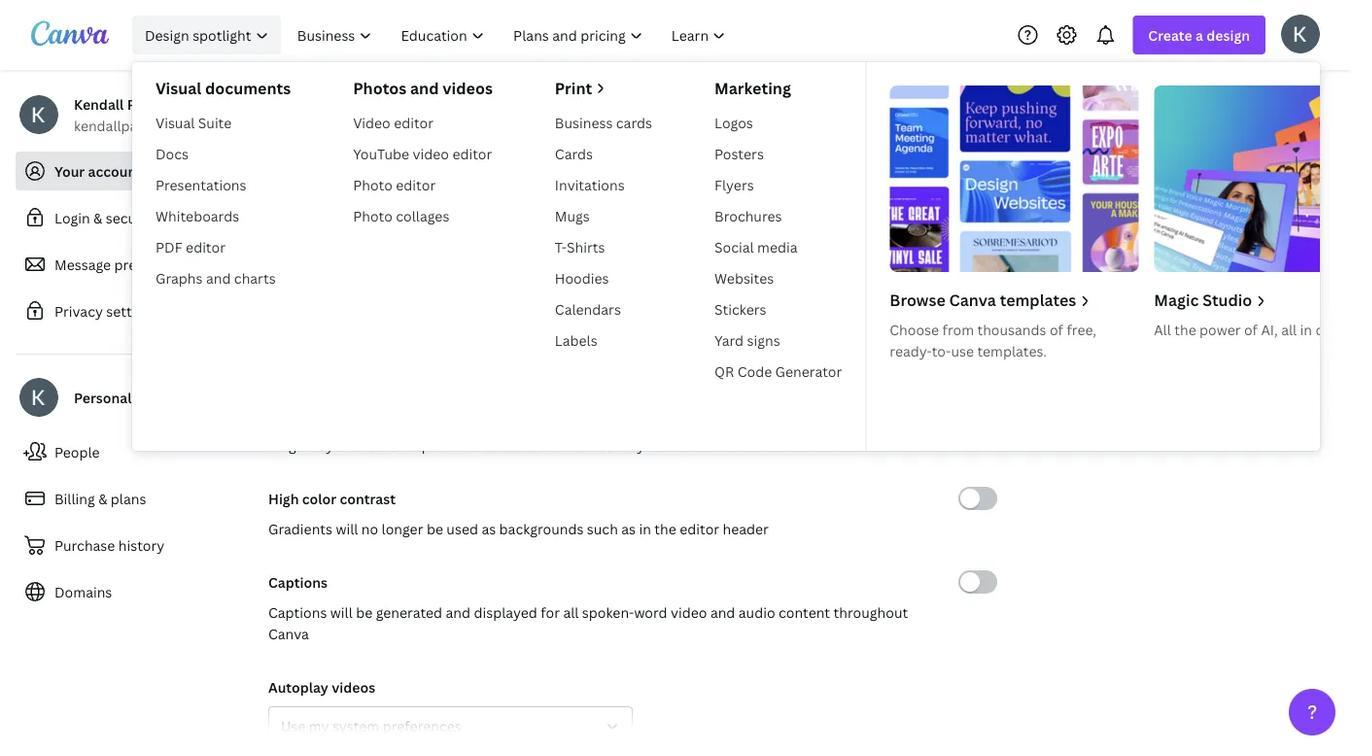 Task type: vqa. For each thing, say whether or not it's contained in the screenshot.
pages
no



Task type: locate. For each thing, give the bounding box(es) containing it.
to-
[[932, 342, 951, 360]]

gradients will no longer be used as backgrounds such as in the editor header
[[268, 520, 769, 538]]

photo editor
[[353, 176, 436, 194]]

0 vertical spatial captions
[[268, 573, 328, 592]]

a left design
[[1196, 26, 1204, 44]]

1 horizontal spatial of
[[1050, 320, 1064, 339]]

1 horizontal spatial videos
[[443, 78, 493, 99]]

with
[[737, 193, 766, 212]]

privacy settings
[[54, 302, 158, 320]]

1 vertical spatial canva
[[950, 290, 997, 311]]

1 horizontal spatial kendall
[[355, 77, 404, 96]]

kendall
[[355, 77, 404, 96], [74, 95, 124, 113]]

posters link
[[707, 138, 850, 169]]

how
[[321, 193, 349, 212]]

1 visual from the top
[[156, 78, 201, 99]]

a right select
[[574, 193, 582, 212]]

1 key from the left
[[311, 436, 334, 455]]

1 vertical spatial photo
[[353, 207, 393, 225]]

system
[[802, 193, 849, 212], [332, 717, 379, 736]]

0 vertical spatial a
[[1196, 26, 1204, 44]]

1 vertical spatial all
[[563, 603, 579, 622]]

longer
[[382, 520, 423, 538]]

templates.
[[978, 342, 1047, 360]]

& right login
[[93, 209, 102, 227]]

1 vertical spatial videos
[[332, 678, 375, 697]]

ready-
[[890, 342, 932, 360]]

videos inside design spotlight menu
[[443, 78, 493, 99]]

captions up autoplay
[[268, 603, 327, 622]]

captions will be generated and displayed for all spoken-word video and audio content throughout canva
[[268, 603, 908, 643]]

displayed
[[474, 603, 538, 622]]

autoplay
[[268, 678, 329, 697]]

flyers link
[[707, 169, 850, 200]]

free,
[[1067, 320, 1097, 339]]

key right modifier
[[623, 436, 645, 455]]

0 vertical spatial &
[[93, 209, 102, 227]]

video down video editor link
[[413, 144, 449, 163]]

choose left the how
[[268, 193, 318, 212]]

no
[[362, 520, 378, 538]]

1 vertical spatial captions
[[268, 603, 327, 622]]

captions inside captions will be generated and displayed for all spoken-word video and audio content throughout canva
[[268, 603, 327, 622]]

captions for captions will be generated and displayed for all spoken-word video and audio content throughout canva
[[268, 603, 327, 622]]

0 horizontal spatial as
[[482, 520, 496, 538]]

1 horizontal spatial video
[[671, 603, 707, 622]]

0 vertical spatial videos
[[443, 78, 493, 99]]

canva inside captions will be generated and displayed for all spoken-word video and audio content throughout canva
[[268, 625, 309, 643]]

1 horizontal spatial in
[[1301, 320, 1313, 339]]

1 horizontal spatial canva
[[417, 193, 457, 212]]

2 captions from the top
[[268, 603, 327, 622]]

and
[[410, 78, 439, 99], [206, 269, 231, 287], [446, 603, 471, 622], [711, 603, 736, 622]]

0 horizontal spatial a
[[574, 193, 582, 212]]

0 horizontal spatial key
[[311, 436, 334, 455]]

choose inside choose from thousands of free, ready-to-use templates.
[[890, 320, 939, 339]]

top level navigation element
[[128, 16, 1352, 451]]

visual for visual suite
[[156, 113, 195, 132]]

the left ⌥
[[522, 436, 544, 455]]

editor up youtube video editor
[[394, 113, 434, 132]]

canva up from
[[950, 290, 997, 311]]

will left no
[[336, 520, 358, 538]]

1 horizontal spatial key
[[623, 436, 645, 455]]

kendall inside kendall parks kendallparks02@gmail.com
[[74, 95, 124, 113]]

0 vertical spatial choose
[[268, 193, 318, 212]]

1 vertical spatial will
[[330, 603, 353, 622]]

design spotlight button
[[132, 16, 281, 54]]

choose up ready-
[[890, 320, 939, 339]]

yard signs
[[715, 331, 780, 350]]

message preferences link
[[16, 245, 253, 284]]

0 horizontal spatial system
[[332, 717, 379, 736]]

1 horizontal spatial system
[[802, 193, 849, 212]]

1 horizontal spatial use
[[951, 342, 974, 360]]

of left ⌥
[[506, 436, 519, 455]]

2 horizontal spatial canva
[[950, 290, 997, 311]]

2 photo from the top
[[353, 207, 393, 225]]

will for no
[[336, 520, 358, 538]]

domains
[[54, 583, 112, 601]]

high color contrast
[[268, 490, 396, 508]]

0 horizontal spatial be
[[356, 603, 373, 622]]

video
[[353, 113, 391, 132]]

social media
[[715, 238, 798, 256]]

visual for visual documents
[[156, 78, 201, 99]]

cards
[[616, 113, 653, 132]]

0 horizontal spatial of
[[506, 436, 519, 455]]

1 vertical spatial system
[[332, 717, 379, 736]]

from
[[943, 320, 974, 339]]

parks inside kendall parks kendallparks02@gmail.com
[[127, 95, 163, 113]]

0 vertical spatial photo
[[353, 176, 393, 194]]

captions for captions
[[268, 573, 328, 592]]

video inside captions will be generated and displayed for all spoken-word video and audio content throughout canva
[[671, 603, 707, 622]]

as right "used" at the left of the page
[[482, 520, 496, 538]]

editor
[[394, 113, 434, 132], [453, 144, 492, 163], [396, 176, 436, 194], [186, 238, 226, 256], [680, 520, 720, 538]]

&
[[93, 209, 102, 227], [98, 490, 107, 508]]

of left the 'ai,'
[[1245, 320, 1258, 339]]

history
[[118, 536, 165, 555]]

themes
[[685, 193, 734, 212]]

be left the generated
[[356, 603, 373, 622]]

in
[[1301, 320, 1313, 339], [639, 520, 651, 538]]

1 vertical spatial in
[[639, 520, 651, 538]]

all inside captions will be generated and displayed for all spoken-word video and audio content throughout canva
[[563, 603, 579, 622]]

1 vertical spatial video
[[671, 603, 707, 622]]

photo down photo editor
[[353, 207, 393, 225]]

captions down gradients
[[268, 573, 328, 592]]

0 horizontal spatial choose
[[268, 193, 318, 212]]

will left the generated
[[330, 603, 353, 622]]

photos
[[353, 78, 407, 99]]

1 vertical spatial choose
[[890, 320, 939, 339]]

1 horizontal spatial be
[[427, 520, 443, 538]]

of inside choose from thousands of free, ready-to-use templates.
[[1050, 320, 1064, 339]]

sync
[[651, 193, 682, 212]]

1 horizontal spatial as
[[622, 520, 636, 538]]

1 vertical spatial be
[[356, 603, 373, 622]]

1 horizontal spatial preferences
[[383, 717, 462, 736]]

be left "used" at the left of the page
[[427, 520, 443, 538]]

0 vertical spatial in
[[1301, 320, 1313, 339]]

visual up docs
[[156, 113, 195, 132]]

canva left the to
[[417, 193, 457, 212]]

choose
[[268, 193, 318, 212], [890, 320, 939, 339]]

1 vertical spatial preferences
[[383, 717, 462, 736]]

print link
[[555, 78, 653, 99]]

suite
[[198, 113, 232, 132]]

photo for photo collages
[[353, 207, 393, 225]]

people link
[[16, 433, 253, 472]]

0 vertical spatial will
[[336, 520, 358, 538]]

shirts
[[567, 238, 605, 256]]

in left one
[[1301, 320, 1313, 339]]

photo down youtube
[[353, 176, 393, 194]]

as right the such
[[622, 520, 636, 538]]

use
[[951, 342, 974, 360], [479, 436, 502, 455]]

0 horizontal spatial use
[[479, 436, 502, 455]]

0 vertical spatial visual
[[156, 78, 201, 99]]

system right your
[[802, 193, 849, 212]]

use left ⌥
[[479, 436, 502, 455]]

editor down whiteboards
[[186, 238, 226, 256]]

1 horizontal spatial a
[[1196, 26, 1204, 44]]

None button
[[272, 225, 428, 337], [443, 225, 599, 337], [272, 225, 428, 337], [443, 225, 599, 337]]

brochures link
[[707, 200, 850, 231]]

appear.
[[478, 193, 526, 212]]

social
[[715, 238, 754, 256]]

0 vertical spatial system
[[802, 193, 849, 212]]

kendall up your account
[[74, 95, 124, 113]]

0 vertical spatial all
[[1282, 320, 1297, 339]]

1 captions from the top
[[268, 573, 328, 592]]

backgrounds
[[499, 520, 584, 538]]

photo editor link
[[345, 169, 501, 200]]

0 horizontal spatial preferences
[[114, 255, 193, 274]]

visual
[[156, 78, 201, 99], [156, 113, 195, 132]]

use down from
[[951, 342, 974, 360]]

marketing
[[715, 78, 791, 99]]

editor inside the youtube video editor 'link'
[[453, 144, 492, 163]]

used
[[447, 520, 478, 538]]

all right the 'ai,'
[[1282, 320, 1297, 339]]

your
[[54, 162, 85, 180]]

privacy
[[54, 302, 103, 320]]

use my system preferences
[[281, 717, 462, 736]]

0 vertical spatial be
[[427, 520, 443, 538]]

preferences.
[[853, 193, 935, 212]]

0 horizontal spatial all
[[563, 603, 579, 622]]

all inside design spotlight menu
[[1282, 320, 1297, 339]]

calendars
[[555, 300, 621, 318]]

1 vertical spatial &
[[98, 490, 107, 508]]

theme,
[[585, 193, 631, 212]]

kendall parks image
[[1282, 14, 1321, 53]]

Use my system preferences button
[[268, 707, 633, 746]]

presentations
[[156, 176, 246, 194]]

0 horizontal spatial parks
[[127, 95, 163, 113]]

editor inside photo editor link
[[396, 176, 436, 194]]

1 vertical spatial a
[[574, 193, 582, 212]]

visual up visual suite at left top
[[156, 78, 201, 99]]

2 as from the left
[[622, 520, 636, 538]]

of left free,
[[1050, 320, 1064, 339]]

editor down youtube video editor
[[396, 176, 436, 194]]

2 vertical spatial canva
[[268, 625, 309, 643]]

2 horizontal spatial of
[[1245, 320, 1258, 339]]

the right all
[[1175, 320, 1197, 339]]

qr
[[715, 362, 734, 381]]

your account link
[[16, 152, 253, 191]]

1 horizontal spatial parks
[[407, 77, 443, 96]]

logos link
[[707, 107, 850, 138]]

social media link
[[707, 231, 850, 263]]

1 horizontal spatial choose
[[890, 320, 939, 339]]

parks up video editor link
[[407, 77, 443, 96]]

0 horizontal spatial video
[[413, 144, 449, 163]]

system right my
[[332, 717, 379, 736]]

all right the for
[[563, 603, 579, 622]]

video inside the youtube video editor 'link'
[[413, 144, 449, 163]]

editor up the to
[[453, 144, 492, 163]]

shortcuts
[[337, 436, 400, 455]]

pdf editor link
[[148, 231, 299, 263]]

you'd
[[352, 193, 388, 212]]

0 horizontal spatial kendall
[[74, 95, 124, 113]]

in right the such
[[639, 520, 651, 538]]

& left "plans"
[[98, 490, 107, 508]]

1 vertical spatial visual
[[156, 113, 195, 132]]

1 photo from the top
[[353, 176, 393, 194]]

qr code generator
[[715, 362, 842, 381]]

0 horizontal spatial in
[[639, 520, 651, 538]]

editor inside video editor link
[[394, 113, 434, 132]]

videos up video editor link
[[443, 78, 493, 99]]

visual suite link
[[148, 107, 299, 138]]

2 visual from the top
[[156, 113, 195, 132]]

0 vertical spatial video
[[413, 144, 449, 163]]

editor for video editor
[[394, 113, 434, 132]]

videos up use my system preferences
[[332, 678, 375, 697]]

& for login
[[93, 209, 102, 227]]

invitations
[[555, 176, 625, 194]]

dark
[[615, 317, 646, 336]]

t-shirts
[[555, 238, 605, 256]]

kendall up video
[[355, 77, 404, 96]]

key right single
[[311, 436, 334, 455]]

for
[[541, 603, 560, 622]]

parks
[[407, 77, 443, 96], [127, 95, 163, 113]]

create
[[1149, 26, 1193, 44]]

0 vertical spatial preferences
[[114, 255, 193, 274]]

0 horizontal spatial canva
[[268, 625, 309, 643]]

will inside captions will be generated and displayed for all spoken-word video and audio content throughout canva
[[330, 603, 353, 622]]

parks up kendallparks02@gmail.com
[[127, 95, 163, 113]]

pdf editor
[[156, 238, 226, 256]]

websites
[[715, 269, 774, 287]]

editor inside pdf editor link
[[186, 238, 226, 256]]

and left audio
[[711, 603, 736, 622]]

1 horizontal spatial all
[[1282, 320, 1297, 339]]

0 vertical spatial use
[[951, 342, 974, 360]]

visual inside "link"
[[156, 113, 195, 132]]

0 horizontal spatial videos
[[332, 678, 375, 697]]

documents
[[205, 78, 291, 99]]

photo collages link
[[345, 200, 501, 231]]

video right word
[[671, 603, 707, 622]]

will
[[336, 520, 358, 538], [330, 603, 353, 622]]

canva up autoplay
[[268, 625, 309, 643]]

p
[[1344, 320, 1352, 339]]



Task type: describe. For each thing, give the bounding box(es) containing it.
print
[[555, 78, 592, 99]]

1 vertical spatial use
[[479, 436, 502, 455]]

calendars link
[[547, 294, 660, 325]]

single
[[268, 436, 308, 455]]

and up video editor link
[[410, 78, 439, 99]]

presentations link
[[148, 169, 299, 200]]

throughout
[[834, 603, 908, 622]]

audio
[[739, 603, 776, 622]]

message preferences
[[54, 255, 193, 274]]

youtube video editor
[[353, 144, 492, 163]]

posters
[[715, 144, 764, 163]]

graphs and charts
[[156, 269, 276, 287]]

labels link
[[547, 325, 660, 356]]

invitations link
[[547, 169, 660, 200]]

video editor
[[353, 113, 434, 132]]

generator
[[776, 362, 842, 381]]

preferences inside button
[[383, 717, 462, 736]]

login & security link
[[16, 198, 253, 237]]

0 vertical spatial canva
[[417, 193, 457, 212]]

color
[[302, 490, 337, 508]]

billing & plans link
[[16, 479, 253, 518]]

my
[[309, 717, 329, 736]]

kendall for kendall parks kendallparks02@gmail.com
[[74, 95, 124, 113]]

will for be
[[330, 603, 353, 622]]

purchase
[[54, 536, 115, 555]]

and left the displayed
[[446, 603, 471, 622]]

all the power of ai, all in one p
[[1155, 320, 1352, 339]]

billing
[[54, 490, 95, 508]]

choose for choose how you'd like canva to appear. select a theme, or sync themes with your system preferences.
[[268, 193, 318, 212]]

domains link
[[16, 573, 253, 612]]

kendall parks kendallparks02@gmail.com
[[74, 95, 254, 135]]

the right 'require'
[[454, 436, 476, 455]]

docs link
[[148, 138, 299, 169]]

thousands
[[978, 320, 1047, 339]]

of for browse canva templates
[[1050, 320, 1064, 339]]

graphs
[[156, 269, 203, 287]]

studio
[[1203, 290, 1253, 311]]

video editor link
[[345, 107, 501, 138]]

people
[[54, 443, 100, 461]]

business cards
[[555, 113, 653, 132]]

to
[[461, 193, 475, 212]]

mugs
[[555, 207, 590, 225]]

kendall for kendall parks
[[355, 77, 404, 96]]

personal
[[74, 388, 132, 407]]

purchase history
[[54, 536, 165, 555]]

photo for photo editor
[[353, 176, 393, 194]]

a inside dropdown button
[[1196, 26, 1204, 44]]

modifier
[[564, 436, 619, 455]]

canva inside design spotlight menu
[[950, 290, 997, 311]]

design
[[1207, 26, 1251, 44]]

choose how you'd like canva to appear. select a theme, or sync themes with your system preferences.
[[268, 193, 935, 212]]

qr code generator link
[[707, 356, 850, 387]]

of for magic studio
[[1245, 320, 1258, 339]]

be inside captions will be generated and displayed for all spoken-word video and audio content throughout canva
[[356, 603, 373, 622]]

t-
[[555, 238, 567, 256]]

contrast
[[340, 490, 396, 508]]

message
[[54, 255, 111, 274]]

single key shortcuts require the use of the ⌥ modifier key
[[268, 436, 645, 455]]

spoken-
[[582, 603, 634, 622]]

& for billing
[[98, 490, 107, 508]]

choose for choose from thousands of free, ready-to-use templates.
[[890, 320, 939, 339]]

parks for kendall parks kendallparks02@gmail.com
[[127, 95, 163, 113]]

login
[[54, 209, 90, 227]]

generated
[[376, 603, 443, 622]]

editor for pdf editor
[[186, 238, 226, 256]]

hoodies
[[555, 269, 609, 287]]

magic studio
[[1155, 290, 1253, 311]]

kendall parks
[[355, 77, 443, 96]]

brochures
[[715, 207, 782, 225]]

labels
[[555, 331, 598, 350]]

ai,
[[1262, 320, 1278, 339]]

purchase history link
[[16, 526, 253, 565]]

your account
[[54, 162, 142, 180]]

stickers
[[715, 300, 767, 318]]

word
[[634, 603, 668, 622]]

stickers link
[[707, 294, 850, 325]]

editor for photo editor
[[396, 176, 436, 194]]

graphs and charts link
[[148, 263, 299, 294]]

security
[[106, 209, 159, 227]]

or
[[634, 193, 648, 212]]

2 key from the left
[[623, 436, 645, 455]]

kendallparks02@gmail.com
[[74, 116, 254, 135]]

account
[[88, 162, 142, 180]]

parks for kendall parks
[[407, 77, 443, 96]]

editor left header on the bottom of page
[[680, 520, 720, 538]]

the inside design spotlight menu
[[1175, 320, 1197, 339]]

privacy settings link
[[16, 292, 253, 331]]

all
[[1155, 320, 1172, 339]]

yard signs link
[[707, 325, 850, 356]]

require
[[403, 436, 451, 455]]

design spotlight
[[145, 26, 251, 44]]

system inside use my system preferences button
[[332, 717, 379, 736]]

media
[[758, 238, 798, 256]]

spotlight
[[193, 26, 251, 44]]

and down pdf editor link
[[206, 269, 231, 287]]

design spotlight menu
[[132, 62, 1352, 451]]

yard
[[715, 331, 744, 350]]

Dark button
[[615, 225, 770, 337]]

1 as from the left
[[482, 520, 496, 538]]

create a design button
[[1133, 16, 1266, 54]]

select
[[530, 193, 571, 212]]

in inside design spotlight menu
[[1301, 320, 1313, 339]]

flyers
[[715, 176, 754, 194]]

high
[[268, 490, 299, 508]]

the right the such
[[655, 520, 677, 538]]

use inside choose from thousands of free, ready-to-use templates.
[[951, 342, 974, 360]]



